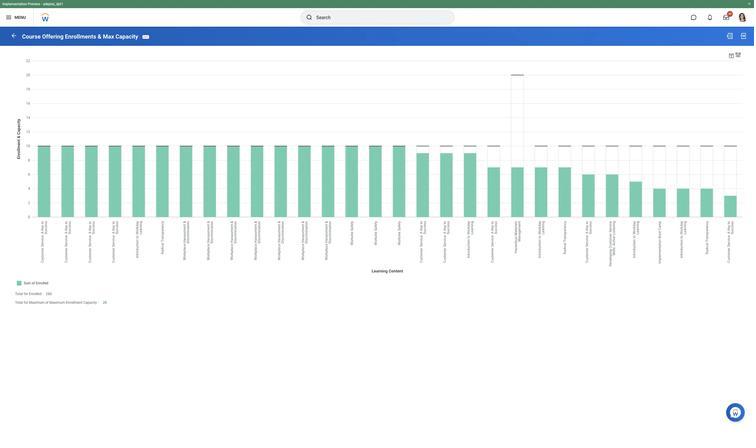 Task type: vqa. For each thing, say whether or not it's contained in the screenshot.
orders
no



Task type: locate. For each thing, give the bounding box(es) containing it.
0 horizontal spatial maximum
[[29, 301, 45, 305]]

2 for from the top
[[24, 301, 28, 305]]

-
[[41, 2, 42, 6]]

course offering enrollments & max capacity
[[22, 33, 138, 40]]

total down total for enrolled
[[15, 301, 23, 305]]

total left 'enrolled'
[[15, 292, 23, 296]]

maximum right of
[[49, 301, 65, 305]]

close environment banner image
[[748, 2, 752, 6]]

1 vertical spatial for
[[24, 301, 28, 305]]

configure and view chart data image
[[735, 51, 742, 58]]

max
[[103, 33, 114, 40]]

configure and view chart data image
[[729, 52, 735, 59]]

0 horizontal spatial capacity
[[83, 301, 97, 305]]

implementation preview -   adeptai_dpt1
[[2, 2, 63, 6]]

total for maximum of maximum enrollment capacity :
[[15, 301, 99, 305]]

0 vertical spatial capacity
[[116, 33, 138, 40]]

for left 'enrolled'
[[24, 292, 28, 296]]

260
[[46, 292, 52, 296]]

1 vertical spatial capacity
[[83, 301, 97, 305]]

2 maximum from the left
[[49, 301, 65, 305]]

course offering enrollments & max capacity main content
[[0, 27, 755, 318]]

enrollments
[[65, 33, 96, 40]]

1 total from the top
[[15, 292, 23, 296]]

for down total for enrolled
[[24, 301, 28, 305]]

for
[[24, 292, 28, 296], [24, 301, 28, 305]]

1 for from the top
[[24, 292, 28, 296]]

capacity right max
[[116, 33, 138, 40]]

maximum down 'enrolled'
[[29, 301, 45, 305]]

view printable version (pdf) image
[[741, 33, 748, 39]]

2 total from the top
[[15, 301, 23, 305]]

0 vertical spatial total
[[15, 292, 23, 296]]

total
[[15, 292, 23, 296], [15, 301, 23, 305]]

offering
[[42, 33, 64, 40]]

implementation
[[2, 2, 27, 6]]

profile logan mcneil image
[[738, 13, 748, 23]]

for for maximum
[[24, 301, 28, 305]]

capacity left :
[[83, 301, 97, 305]]

inbox large image
[[724, 15, 730, 20]]

0 vertical spatial for
[[24, 292, 28, 296]]

1 horizontal spatial maximum
[[49, 301, 65, 305]]

adeptai_dpt1
[[43, 2, 63, 6]]

1 vertical spatial total
[[15, 301, 23, 305]]

search image
[[306, 14, 313, 21]]

maximum
[[29, 301, 45, 305], [49, 301, 65, 305]]

enrollment
[[66, 301, 83, 305]]

capacity
[[116, 33, 138, 40], [83, 301, 97, 305]]

1 maximum from the left
[[29, 301, 45, 305]]



Task type: describe. For each thing, give the bounding box(es) containing it.
for for enrolled
[[24, 292, 28, 296]]

:
[[98, 301, 99, 305]]

menu button
[[0, 8, 33, 27]]

menu banner
[[0, 0, 755, 27]]

&
[[98, 33, 102, 40]]

justify image
[[5, 14, 12, 21]]

previous page image
[[10, 32, 17, 39]]

1 horizontal spatial capacity
[[116, 33, 138, 40]]

30 button
[[720, 11, 733, 24]]

260 button
[[46, 292, 53, 297]]

course offering enrollments & max capacity link
[[22, 33, 138, 40]]

20 button
[[103, 301, 108, 305]]

Search Workday  search field
[[316, 11, 443, 24]]

of
[[45, 301, 49, 305]]

20
[[103, 301, 107, 305]]

menu
[[15, 15, 26, 20]]

total for total for enrolled
[[15, 292, 23, 296]]

preview
[[28, 2, 40, 6]]

total for total for maximum of maximum enrollment capacity :
[[15, 301, 23, 305]]

30
[[729, 12, 732, 15]]

course
[[22, 33, 41, 40]]

notifications large image
[[708, 15, 713, 20]]

enrolled
[[29, 292, 42, 296]]

total for enrolled
[[15, 292, 42, 296]]

export to excel image
[[727, 33, 734, 39]]



